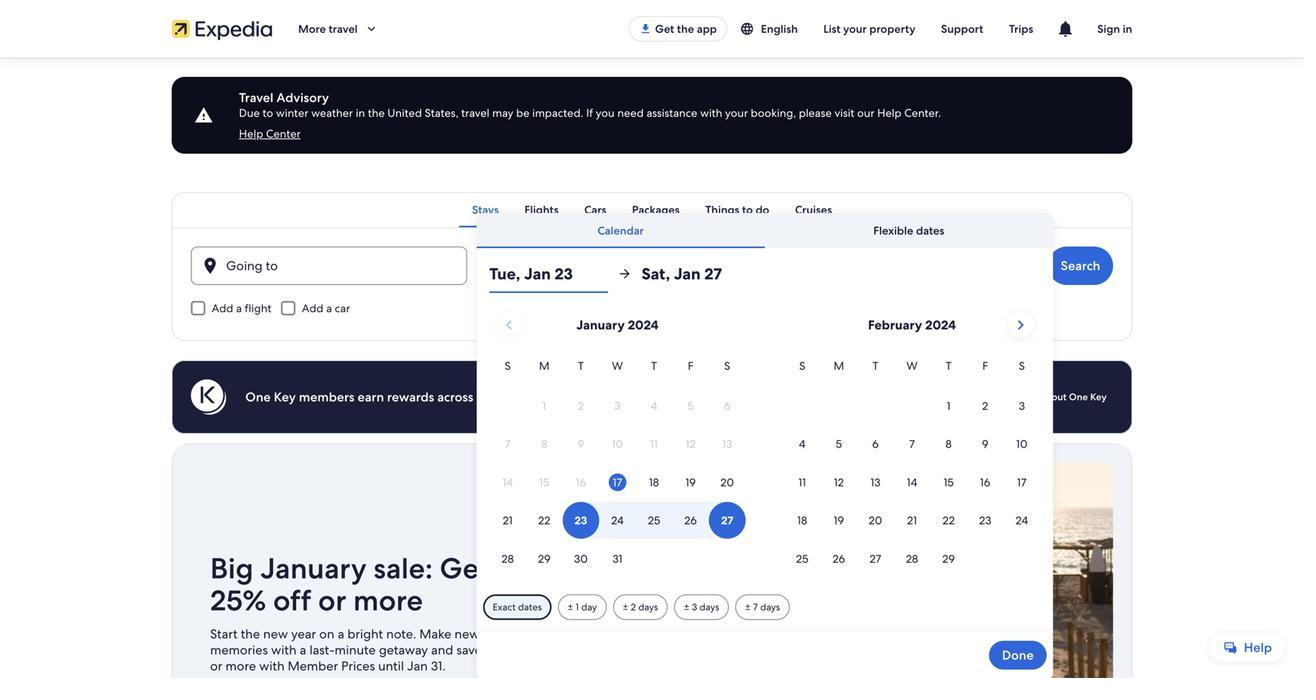 Task type: describe. For each thing, give the bounding box(es) containing it.
big january sale: get 25% off or more main content
[[0, 58, 1305, 678]]

m for january 2024
[[539, 359, 550, 373]]

1 vertical spatial 20
[[869, 513, 883, 528]]

today element
[[609, 474, 627, 491]]

dates for exact dates
[[518, 601, 542, 614]]

learn about one key link
[[1008, 384, 1114, 410]]

1 button
[[931, 388, 967, 424]]

15 inside january 2024 element
[[539, 475, 550, 490]]

expedia,
[[477, 389, 527, 406]]

list your property
[[824, 22, 916, 36]]

united
[[388, 106, 422, 120]]

0 vertical spatial 20
[[721, 475, 734, 490]]

f for january 2024
[[688, 359, 694, 373]]

0 vertical spatial get
[[655, 22, 675, 36]]

note.
[[386, 626, 416, 643]]

1 horizontal spatial 3
[[692, 601, 698, 614]]

getaway
[[379, 642, 428, 659]]

with inside travel advisory due to winter weather in the united states, travel may be impacted. if you need assistance with your booking, please visit our help center. help center
[[700, 106, 723, 120]]

cruises link
[[783, 192, 845, 227]]

29 for second 29 button from left
[[943, 552, 955, 566]]

and inside big january sale: get 25% off or more start the new year on a bright note. make new memories with a last-minute getaway and save 25% or more with member prices until jan 31.
[[431, 642, 454, 659]]

26
[[833, 552, 846, 566]]

january 2024 element
[[490, 357, 746, 579]]

sign in button
[[1085, 14, 1146, 43]]

28 inside february 2024 element
[[906, 552, 919, 566]]

help center link
[[239, 127, 301, 141]]

about
[[1041, 391, 1067, 403]]

sale:
[[374, 550, 433, 587]]

21 inside february 2024 element
[[908, 513, 918, 528]]

travel
[[239, 89, 274, 106]]

7 inside january 2024 element
[[505, 437, 511, 451]]

11 button
[[784, 464, 821, 501]]

12 button
[[821, 464, 858, 501]]

english button
[[728, 14, 811, 43]]

days for ± 3 days
[[700, 601, 720, 614]]

± for ± 7 days
[[745, 601, 751, 614]]

exact
[[493, 601, 516, 614]]

expedia logo image
[[172, 18, 273, 40]]

sign in
[[1098, 22, 1133, 36]]

get the app link
[[629, 16, 728, 42]]

with left the last-
[[271, 642, 297, 659]]

0 horizontal spatial 23
[[536, 264, 550, 281]]

3 inside 3 button
[[1019, 399, 1026, 413]]

calendar
[[598, 223, 644, 238]]

rewards
[[387, 389, 434, 406]]

11 inside button
[[799, 475, 807, 490]]

21 inside january 2024 element
[[503, 513, 513, 528]]

8 inside january 2024 element
[[541, 437, 548, 451]]

january inside big january sale: get 25% off or more start the new year on a bright note. make new memories with a last-minute getaway and save 25% or more with member prices until jan 31.
[[261, 550, 367, 587]]

more travel
[[298, 22, 358, 36]]

need
[[618, 106, 644, 120]]

9 inside january 2024 element
[[578, 437, 584, 451]]

15 inside button
[[944, 475, 954, 490]]

list your property link
[[811, 14, 929, 43]]

5 button
[[821, 426, 858, 463]]

0 vertical spatial 25%
[[210, 582, 266, 620]]

due
[[239, 106, 260, 120]]

search button
[[1048, 247, 1114, 285]]

car
[[335, 301, 350, 316]]

1 horizontal spatial help
[[878, 106, 902, 120]]

14 button
[[894, 464, 931, 501]]

travel advisory due to winter weather in the united states, travel may be impacted. if you need assistance with your booking, please visit our help center. help center
[[239, 89, 942, 141]]

0 vertical spatial 18 button
[[636, 464, 673, 501]]

assistance
[[647, 106, 698, 120]]

20 button inside january 2024 element
[[709, 464, 746, 501]]

10 inside january 2024 element
[[612, 437, 623, 451]]

1 21 button from the left
[[490, 502, 526, 539]]

next month image
[[1011, 316, 1031, 335]]

the inside big january sale: get 25% off or more start the new year on a bright note. make new memories with a last-minute getaway and save 25% or more with member prices until jan 31.
[[241, 626, 260, 643]]

february 2024 element
[[784, 357, 1041, 579]]

30 button
[[563, 541, 599, 577]]

start
[[210, 626, 238, 643]]

± 7 days
[[745, 601, 780, 614]]

5 inside january 2024 element
[[688, 399, 694, 413]]

1 horizontal spatial 19 button
[[821, 502, 858, 539]]

1 t from the left
[[578, 359, 584, 373]]

17 inside today element
[[613, 475, 623, 490]]

2 28 button from the left
[[894, 541, 931, 577]]

sat,
[[642, 264, 671, 284]]

cars
[[585, 203, 607, 217]]

stays
[[472, 203, 499, 217]]

1 inside january 2024 element
[[543, 399, 546, 413]]

14 inside button
[[907, 475, 918, 490]]

add a flight
[[212, 301, 272, 316]]

-
[[553, 264, 558, 281]]

1 vertical spatial more
[[226, 658, 256, 675]]

0 vertical spatial 19 button
[[673, 464, 709, 501]]

center.
[[905, 106, 942, 120]]

stays link
[[459, 192, 512, 227]]

19 for the rightmost 19 button
[[834, 513, 845, 528]]

0 vertical spatial january
[[577, 317, 625, 334]]

1 22 button from the left
[[526, 502, 563, 539]]

1 vertical spatial 20 button
[[858, 502, 894, 539]]

23 inside february 2024 element
[[980, 513, 992, 528]]

15 button
[[931, 464, 967, 501]]

please
[[799, 106, 832, 120]]

learn
[[1014, 391, 1039, 403]]

jan inside big january sale: get 25% off or more start the new year on a bright note. make new memories with a last-minute getaway and save 25% or more with member prices until jan 31.
[[407, 658, 428, 675]]

13 inside january 2024 element
[[723, 437, 733, 451]]

12 inside january 2024 element
[[686, 437, 696, 451]]

28 inside january 2024 element
[[502, 552, 514, 566]]

get the app
[[655, 22, 717, 36]]

9 button
[[967, 426, 1004, 463]]

done
[[1003, 647, 1034, 664]]

to inside the 'things to do' link
[[742, 203, 753, 217]]

2 22 button from the left
[[931, 502, 967, 539]]

11 inside january 2024 element
[[651, 437, 658, 451]]

1 horizontal spatial 7
[[753, 601, 758, 614]]

hotels.com,
[[531, 389, 600, 406]]

big
[[210, 550, 254, 587]]

tue,
[[490, 264, 521, 284]]

0 vertical spatial or
[[318, 582, 347, 620]]

25
[[796, 552, 809, 566]]

a left the last-
[[300, 642, 306, 659]]

add for add a flight
[[212, 301, 233, 316]]

1 horizontal spatial key
[[1091, 391, 1107, 403]]

10 button
[[1004, 426, 1041, 463]]

4 inside "4" button
[[799, 437, 806, 451]]

1 horizontal spatial 1
[[576, 601, 579, 614]]

1 29 button from the left
[[526, 541, 563, 577]]

1 28 button from the left
[[490, 541, 526, 577]]

memories
[[210, 642, 268, 659]]

flight
[[245, 301, 272, 316]]

3 inside january 2024 element
[[615, 399, 621, 413]]

booking,
[[751, 106, 796, 120]]

days for ± 7 days
[[761, 601, 780, 614]]

be
[[516, 106, 530, 120]]

make
[[420, 626, 452, 643]]

± for ± 2 days
[[623, 601, 629, 614]]

w for february
[[907, 359, 918, 373]]

vrbo
[[629, 389, 657, 406]]

7 button
[[894, 426, 931, 463]]

one inside learn about one key link
[[1069, 391, 1089, 403]]

5 inside button
[[836, 437, 842, 451]]

flexible dates
[[874, 223, 945, 238]]

6 button
[[858, 426, 894, 463]]

communication center icon image
[[1056, 19, 1075, 38]]

last-
[[310, 642, 335, 659]]

22 inside january 2024 element
[[538, 513, 551, 528]]

day
[[582, 601, 597, 614]]

31
[[613, 552, 623, 566]]

1 vertical spatial or
[[210, 658, 223, 675]]

± for ± 1 day
[[568, 601, 574, 614]]

0 horizontal spatial one
[[245, 389, 271, 406]]

get inside big january sale: get 25% off or more start the new year on a bright note. make new memories with a last-minute getaway and save 25% or more with member prices until jan 31.
[[440, 550, 490, 587]]

1 horizontal spatial more
[[353, 582, 423, 620]]

to inside travel advisory due to winter weather in the united states, travel may be impacted. if you need assistance with your booking, please visit our help center. help center
[[263, 106, 273, 120]]

16 inside january 2024 element
[[576, 475, 586, 490]]

0 horizontal spatial help
[[239, 127, 263, 141]]

27 inside jan 23 - jan 27 button
[[585, 264, 599, 281]]

packages link
[[620, 192, 693, 227]]

flights link
[[512, 192, 572, 227]]

23 button
[[967, 502, 1004, 539]]

earn
[[358, 389, 384, 406]]

tue, jan 23 button
[[490, 255, 608, 293]]

dates for flexible dates
[[917, 223, 945, 238]]

0 horizontal spatial key
[[274, 389, 296, 406]]

travel inside travel advisory due to winter weather in the united states, travel may be impacted. if you need assistance with your booking, please visit our help center. help center
[[461, 106, 490, 120]]

do
[[756, 203, 770, 217]]

3 s from the left
[[800, 359, 806, 373]]

19 for topmost 19 button
[[686, 475, 696, 490]]

± 3 days
[[684, 601, 720, 614]]

one key members earn rewards across expedia, hotels.com, and vrbo
[[245, 389, 657, 406]]

property
[[870, 22, 916, 36]]

4 inside january 2024 element
[[651, 399, 658, 413]]

6 inside "button"
[[873, 437, 879, 451]]

learn about one key
[[1014, 391, 1107, 403]]

a left car
[[326, 301, 332, 316]]

29 for 2nd 29 button from right
[[538, 552, 551, 566]]



Task type: vqa. For each thing, say whether or not it's contained in the screenshot.


Task type: locate. For each thing, give the bounding box(es) containing it.
a right on
[[338, 626, 344, 643]]

± right 'day'
[[623, 601, 629, 614]]

2 right the 1 button
[[983, 399, 989, 413]]

tab list
[[172, 192, 1133, 227], [477, 213, 1054, 248]]

2 horizontal spatial 1
[[947, 399, 951, 413]]

0 horizontal spatial 19
[[686, 475, 696, 490]]

19 inside february 2024 element
[[834, 513, 845, 528]]

1 29 from the left
[[538, 552, 551, 566]]

2 f from the left
[[983, 359, 989, 373]]

1 horizontal spatial in
[[1123, 22, 1133, 36]]

to left "do"
[[742, 203, 753, 217]]

1 horizontal spatial get
[[655, 22, 675, 36]]

9 right the 8 button
[[982, 437, 989, 451]]

13 inside button
[[871, 475, 881, 490]]

28 button up exact
[[490, 541, 526, 577]]

20 button left the 11 button
[[709, 464, 746, 501]]

± right '± 3 days'
[[745, 601, 751, 614]]

4
[[651, 399, 658, 413], [799, 437, 806, 451]]

12
[[686, 437, 696, 451], [834, 475, 844, 490]]

7 right '± 3 days'
[[753, 601, 758, 614]]

1 vertical spatial and
[[431, 642, 454, 659]]

±
[[568, 601, 574, 614], [623, 601, 629, 614], [684, 601, 690, 614], [745, 601, 751, 614]]

1 vertical spatial 6
[[873, 437, 879, 451]]

get right the sale:
[[440, 550, 490, 587]]

the left the united at left top
[[368, 106, 385, 120]]

sat, jan 27 button
[[642, 255, 760, 293]]

sign
[[1098, 22, 1121, 36]]

in right the sign
[[1123, 22, 1133, 36]]

28 right 27 button
[[906, 552, 919, 566]]

27 left the directional icon
[[585, 264, 599, 281]]

one left members
[[245, 389, 271, 406]]

1 22 from the left
[[538, 513, 551, 528]]

1 vertical spatial 4
[[799, 437, 806, 451]]

with right "assistance"
[[700, 106, 723, 120]]

1 vertical spatial help
[[239, 127, 263, 141]]

0 horizontal spatial the
[[241, 626, 260, 643]]

travel left may
[[461, 106, 490, 120]]

29 inside february 2024 element
[[943, 552, 955, 566]]

16 inside "button"
[[981, 475, 991, 490]]

our
[[858, 106, 875, 120]]

2 left vrbo
[[578, 399, 584, 413]]

1 horizontal spatial f
[[983, 359, 989, 373]]

1 horizontal spatial 16
[[981, 475, 991, 490]]

9
[[578, 437, 584, 451], [982, 437, 989, 451]]

2024 for february 2024
[[926, 317, 957, 334]]

t up hotels.com,
[[578, 359, 584, 373]]

15
[[539, 475, 550, 490], [944, 475, 954, 490]]

travel alert notification region
[[153, 58, 1152, 154]]

7 right 6 "button"
[[910, 437, 915, 451]]

18 button
[[636, 464, 673, 501], [784, 502, 821, 539]]

22 button up the 30 button in the bottom left of the page
[[526, 502, 563, 539]]

t up the 1 button
[[946, 359, 952, 373]]

0 horizontal spatial add
[[212, 301, 233, 316]]

19
[[686, 475, 696, 490], [834, 513, 845, 528]]

7 down expedia,
[[505, 437, 511, 451]]

one
[[245, 389, 271, 406], [1069, 391, 1089, 403]]

16 button
[[967, 464, 1004, 501]]

17 inside february 2024 element
[[1018, 475, 1027, 490]]

the right start
[[241, 626, 260, 643]]

travel inside more travel 'dropdown button'
[[329, 22, 358, 36]]

add left flight
[[212, 301, 233, 316]]

2 horizontal spatial 2
[[983, 399, 989, 413]]

1 8 from the left
[[541, 437, 548, 451]]

1 10 from the left
[[612, 437, 623, 451]]

more down start
[[226, 658, 256, 675]]

you
[[596, 106, 615, 120]]

4 s from the left
[[1019, 359, 1025, 373]]

with left member
[[259, 658, 285, 675]]

1 horizontal spatial 12
[[834, 475, 844, 490]]

m for february 2024
[[834, 359, 845, 373]]

19 button up 26 button
[[821, 502, 858, 539]]

2 9 from the left
[[982, 437, 989, 451]]

1 horizontal spatial 20 button
[[858, 502, 894, 539]]

1 horizontal spatial 13
[[871, 475, 881, 490]]

0 vertical spatial 18
[[649, 475, 659, 490]]

1 new from the left
[[263, 626, 288, 643]]

more
[[298, 22, 326, 36]]

2024 right february
[[926, 317, 957, 334]]

18 up 25
[[798, 513, 808, 528]]

0 horizontal spatial 20 button
[[709, 464, 746, 501]]

0 horizontal spatial new
[[263, 626, 288, 643]]

2 horizontal spatial the
[[677, 22, 695, 36]]

application inside big january sale: get 25% off or more main content
[[490, 306, 1041, 579]]

1 horizontal spatial 20
[[869, 513, 883, 528]]

t up vrbo
[[651, 359, 657, 373]]

2 w from the left
[[907, 359, 918, 373]]

0 horizontal spatial 11
[[651, 437, 658, 451]]

app
[[697, 22, 717, 36]]

2 15 from the left
[[944, 475, 954, 490]]

28 up exact
[[502, 552, 514, 566]]

your right list
[[844, 22, 867, 36]]

help down due
[[239, 127, 263, 141]]

29 inside january 2024 element
[[538, 552, 551, 566]]

14 inside january 2024 element
[[503, 475, 513, 490]]

1 horizontal spatial 28 button
[[894, 541, 931, 577]]

19 button right today element
[[673, 464, 709, 501]]

13 left "4" button
[[723, 437, 733, 451]]

5 right "4" button
[[836, 437, 842, 451]]

29 button down 23 button
[[931, 541, 967, 577]]

2 days from the left
[[700, 601, 720, 614]]

more travel button
[[286, 14, 392, 43]]

more
[[353, 582, 423, 620], [226, 658, 256, 675]]

cars link
[[572, 192, 620, 227]]

10 right 9 button on the bottom right of page
[[1017, 437, 1028, 451]]

cruises
[[795, 203, 833, 217]]

4 ± from the left
[[745, 601, 751, 614]]

18 button down the 11 button
[[784, 502, 821, 539]]

or
[[318, 582, 347, 620], [210, 658, 223, 675]]

directional image
[[618, 267, 632, 281]]

2 14 from the left
[[907, 475, 918, 490]]

more up the 'note.'
[[353, 582, 423, 620]]

2 inside 2 button
[[983, 399, 989, 413]]

1 2024 from the left
[[628, 317, 659, 334]]

0 horizontal spatial 2
[[578, 399, 584, 413]]

0 horizontal spatial january
[[261, 550, 367, 587]]

get right download the app button image at left
[[655, 22, 675, 36]]

1 vertical spatial january
[[261, 550, 367, 587]]

with
[[700, 106, 723, 120], [271, 642, 297, 659], [259, 658, 285, 675]]

sat, jan 27
[[642, 264, 722, 284]]

0 horizontal spatial 12
[[686, 437, 696, 451]]

1 horizontal spatial 22
[[943, 513, 955, 528]]

1 horizontal spatial 21
[[908, 513, 918, 528]]

± 1 day
[[568, 601, 597, 614]]

things
[[706, 203, 740, 217]]

application
[[490, 306, 1041, 579]]

if
[[586, 106, 593, 120]]

1 vertical spatial the
[[368, 106, 385, 120]]

27
[[705, 264, 722, 284], [585, 264, 599, 281], [870, 552, 882, 566]]

2 29 from the left
[[943, 552, 955, 566]]

26 button
[[821, 541, 858, 577]]

11
[[651, 437, 658, 451], [799, 475, 807, 490]]

travel left the trailing image
[[329, 22, 358, 36]]

f for february 2024
[[983, 359, 989, 373]]

big january sale: get 25% off or more start the new year on a bright note. make new memories with a last-minute getaway and save 25% or more with member prices until jan 31.
[[210, 550, 510, 675]]

exact dates
[[493, 601, 542, 614]]

1 14 from the left
[[503, 475, 513, 490]]

list
[[824, 22, 841, 36]]

and left save
[[431, 642, 454, 659]]

w for january
[[612, 359, 623, 373]]

in inside dropdown button
[[1123, 22, 1133, 36]]

29 right 27 button
[[943, 552, 955, 566]]

3 t from the left
[[873, 359, 879, 373]]

0 horizontal spatial 6
[[724, 399, 731, 413]]

2 s from the left
[[725, 359, 731, 373]]

dates
[[917, 223, 945, 238], [518, 601, 542, 614]]

1 w from the left
[[612, 359, 623, 373]]

1 horizontal spatial travel
[[461, 106, 490, 120]]

your inside travel advisory due to winter weather in the united states, travel may be impacted. if you need assistance with your booking, please visit our help center. help center
[[726, 106, 748, 120]]

0 horizontal spatial in
[[356, 106, 365, 120]]

2 add from the left
[[302, 301, 324, 316]]

f inside february 2024 element
[[983, 359, 989, 373]]

27 right 26 button
[[870, 552, 882, 566]]

8 inside button
[[946, 437, 952, 451]]

advisory
[[277, 89, 329, 106]]

0 horizontal spatial 21
[[503, 513, 513, 528]]

3 days from the left
[[761, 601, 780, 614]]

january down the directional icon
[[577, 317, 625, 334]]

or up on
[[318, 582, 347, 620]]

2 inside january 2024 element
[[578, 399, 584, 413]]

m inside february 2024 element
[[834, 359, 845, 373]]

19 inside january 2024 element
[[686, 475, 696, 490]]

or down start
[[210, 658, 223, 675]]

t down february
[[873, 359, 879, 373]]

1 horizontal spatial 18
[[798, 513, 808, 528]]

2 new from the left
[[455, 626, 480, 643]]

24 button
[[1004, 502, 1041, 539]]

previous month image
[[500, 316, 519, 335]]

m up 5 button
[[834, 359, 845, 373]]

29 left 30 at the left of the page
[[538, 552, 551, 566]]

february
[[869, 317, 923, 334]]

your left the booking,
[[726, 106, 748, 120]]

17 right the 16 "button"
[[1018, 475, 1027, 490]]

17 up 31
[[613, 475, 623, 490]]

27 inside 27 button
[[870, 552, 882, 566]]

impacted.
[[533, 106, 584, 120]]

1 vertical spatial 18 button
[[784, 502, 821, 539]]

1 17 button from the left
[[599, 464, 636, 501]]

2 8 from the left
[[946, 437, 952, 451]]

winter
[[276, 106, 309, 120]]

3 right ± 2 days
[[692, 601, 698, 614]]

2 16 from the left
[[981, 475, 991, 490]]

5 right vrbo
[[688, 399, 694, 413]]

17 button up 31 button
[[599, 464, 636, 501]]

january
[[577, 317, 625, 334], [261, 550, 367, 587]]

0 horizontal spatial days
[[639, 601, 658, 614]]

3 left about
[[1019, 399, 1026, 413]]

31.
[[431, 658, 446, 675]]

f
[[688, 359, 694, 373], [983, 359, 989, 373]]

m inside january 2024 element
[[539, 359, 550, 373]]

small image
[[741, 22, 761, 36]]

1 horizontal spatial 17
[[1018, 475, 1027, 490]]

new left year
[[263, 626, 288, 643]]

1 horizontal spatial 2
[[631, 601, 636, 614]]

to right due
[[263, 106, 273, 120]]

20 button down 13 button
[[858, 502, 894, 539]]

0 horizontal spatial 10
[[612, 437, 623, 451]]

2 ± from the left
[[623, 601, 629, 614]]

8 down hotels.com,
[[541, 437, 548, 451]]

1 horizontal spatial 25%
[[485, 642, 510, 659]]

10 inside button
[[1017, 437, 1028, 451]]

1 vertical spatial 11
[[799, 475, 807, 490]]

w inside january 2024 element
[[612, 359, 623, 373]]

25% up start
[[210, 582, 266, 620]]

support link
[[929, 14, 997, 43]]

the inside travel advisory due to winter weather in the united states, travel may be impacted. if you need assistance with your booking, please visit our help center. help center
[[368, 106, 385, 120]]

1 f from the left
[[688, 359, 694, 373]]

1 21 from the left
[[503, 513, 513, 528]]

1 inside button
[[947, 399, 951, 413]]

1 horizontal spatial your
[[844, 22, 867, 36]]

0 vertical spatial dates
[[917, 223, 945, 238]]

20 left the 11 button
[[721, 475, 734, 490]]

1 horizontal spatial and
[[603, 389, 626, 406]]

18 button right today element
[[636, 464, 673, 501]]

0 horizontal spatial 16
[[576, 475, 586, 490]]

m up hotels.com,
[[539, 359, 550, 373]]

5
[[688, 399, 694, 413], [836, 437, 842, 451]]

a left flight
[[236, 301, 242, 316]]

7 inside button
[[910, 437, 915, 451]]

february 2024
[[869, 317, 957, 334]]

add for add a car
[[302, 301, 324, 316]]

10 up today element
[[612, 437, 623, 451]]

1 28 from the left
[[502, 552, 514, 566]]

1 horizontal spatial 29
[[943, 552, 955, 566]]

across
[[437, 389, 474, 406]]

28 button right 26 button
[[894, 541, 931, 577]]

22 button
[[526, 502, 563, 539], [931, 502, 967, 539]]

save
[[457, 642, 482, 659]]

± for ± 3 days
[[684, 601, 690, 614]]

4 button
[[784, 426, 821, 463]]

0 horizontal spatial 13
[[723, 437, 733, 451]]

2 21 from the left
[[908, 513, 918, 528]]

0 horizontal spatial 17 button
[[599, 464, 636, 501]]

4 t from the left
[[946, 359, 952, 373]]

2 horizontal spatial 7
[[910, 437, 915, 451]]

1 horizontal spatial 29 button
[[931, 541, 967, 577]]

12 inside button
[[834, 475, 844, 490]]

visit
[[835, 106, 855, 120]]

11 left 12 button at the bottom
[[799, 475, 807, 490]]

key left members
[[274, 389, 296, 406]]

19 right today element
[[686, 475, 696, 490]]

2 22 from the left
[[943, 513, 955, 528]]

1 m from the left
[[539, 359, 550, 373]]

2 17 button from the left
[[1004, 464, 1041, 501]]

11 down vrbo
[[651, 437, 658, 451]]

1 vertical spatial your
[[726, 106, 748, 120]]

tab list containing calendar
[[477, 213, 1054, 248]]

0 horizontal spatial 9
[[578, 437, 584, 451]]

m
[[539, 359, 550, 373], [834, 359, 845, 373]]

tue, jan 23
[[490, 264, 573, 284]]

1 horizontal spatial 17 button
[[1004, 464, 1041, 501]]

states,
[[425, 106, 459, 120]]

1 vertical spatial 13
[[871, 475, 881, 490]]

13
[[723, 437, 733, 451], [871, 475, 881, 490]]

16
[[576, 475, 586, 490], [981, 475, 991, 490]]

1 horizontal spatial 28
[[906, 552, 919, 566]]

off
[[273, 582, 311, 620]]

1 15 from the left
[[539, 475, 550, 490]]

9 inside button
[[982, 437, 989, 451]]

in inside travel advisory due to winter weather in the united states, travel may be impacted. if you need assistance with your booking, please visit our help center. help center
[[356, 106, 365, 120]]

25%
[[210, 582, 266, 620], [485, 642, 510, 659]]

2 m from the left
[[834, 359, 845, 373]]

29
[[538, 552, 551, 566], [943, 552, 955, 566]]

1 days from the left
[[639, 601, 658, 614]]

trailing image
[[364, 22, 379, 36]]

18 inside february 2024 element
[[798, 513, 808, 528]]

8 right 7 button
[[946, 437, 952, 451]]

help right our
[[878, 106, 902, 120]]

0 horizontal spatial 18
[[649, 475, 659, 490]]

0 horizontal spatial 14
[[503, 475, 513, 490]]

2024 for january 2024
[[628, 317, 659, 334]]

1 s from the left
[[505, 359, 511, 373]]

f inside january 2024 element
[[688, 359, 694, 373]]

0 horizontal spatial 7
[[505, 437, 511, 451]]

± 2 days
[[623, 601, 658, 614]]

0 vertical spatial to
[[263, 106, 273, 120]]

bright
[[348, 626, 383, 643]]

jan
[[524, 264, 551, 284], [674, 264, 701, 284], [512, 264, 533, 281], [562, 264, 582, 281], [407, 658, 428, 675]]

weather
[[311, 106, 353, 120]]

0 horizontal spatial 28 button
[[490, 541, 526, 577]]

0 horizontal spatial to
[[263, 106, 273, 120]]

17
[[613, 475, 623, 490], [1018, 475, 1027, 490]]

flexible
[[874, 223, 914, 238]]

w inside february 2024 element
[[907, 359, 918, 373]]

14
[[503, 475, 513, 490], [907, 475, 918, 490]]

dates right exact
[[518, 601, 542, 614]]

1 ± from the left
[[568, 601, 574, 614]]

0 vertical spatial your
[[844, 22, 867, 36]]

22 button down 15 button
[[931, 502, 967, 539]]

1 horizontal spatial 22 button
[[931, 502, 967, 539]]

1 left 'day'
[[576, 601, 579, 614]]

0 horizontal spatial 5
[[688, 399, 694, 413]]

download the app button image
[[639, 22, 652, 35]]

20
[[721, 475, 734, 490], [869, 513, 883, 528]]

1 horizontal spatial 6
[[873, 437, 879, 451]]

2 21 button from the left
[[894, 502, 931, 539]]

application containing january 2024
[[490, 306, 1041, 579]]

1 vertical spatial 5
[[836, 437, 842, 451]]

1 vertical spatial 18
[[798, 513, 808, 528]]

19 button
[[673, 464, 709, 501], [821, 502, 858, 539]]

1 add from the left
[[212, 301, 233, 316]]

dates right flexible
[[917, 223, 945, 238]]

0 horizontal spatial your
[[726, 106, 748, 120]]

1 vertical spatial get
[[440, 550, 490, 587]]

2 button
[[967, 388, 1004, 424]]

0 vertical spatial and
[[603, 389, 626, 406]]

1 horizontal spatial 23
[[555, 264, 573, 284]]

1 horizontal spatial days
[[700, 601, 720, 614]]

2 right 'day'
[[631, 601, 636, 614]]

3 ± from the left
[[684, 601, 690, 614]]

2 28 from the left
[[906, 552, 919, 566]]

0 horizontal spatial 28
[[502, 552, 514, 566]]

0 vertical spatial 13
[[723, 437, 733, 451]]

19 up the 26
[[834, 513, 845, 528]]

2 10 from the left
[[1017, 437, 1028, 451]]

16 right 15 button
[[981, 475, 991, 490]]

1 vertical spatial to
[[742, 203, 753, 217]]

1 horizontal spatial 19
[[834, 513, 845, 528]]

1 right expedia,
[[543, 399, 546, 413]]

days for ± 2 days
[[639, 601, 658, 614]]

29 button left 30 at the left of the page
[[526, 541, 563, 577]]

get
[[655, 22, 675, 36], [440, 550, 490, 587]]

22 inside february 2024 element
[[943, 513, 955, 528]]

w down february 2024
[[907, 359, 918, 373]]

20 down 13 button
[[869, 513, 883, 528]]

1
[[543, 399, 546, 413], [947, 399, 951, 413], [576, 601, 579, 614]]

1 left 2 button
[[947, 399, 951, 413]]

0 vertical spatial 4
[[651, 399, 658, 413]]

1 vertical spatial 12
[[834, 475, 844, 490]]

2 t from the left
[[651, 359, 657, 373]]

18 inside january 2024 element
[[649, 475, 659, 490]]

1 horizontal spatial 5
[[836, 437, 842, 451]]

0 vertical spatial in
[[1123, 22, 1133, 36]]

15 left today element
[[539, 475, 550, 490]]

15 right 14 button at the bottom of page
[[944, 475, 954, 490]]

2024 down sat, at the top of page
[[628, 317, 659, 334]]

17 button
[[599, 464, 636, 501], [1004, 464, 1041, 501]]

add a car
[[302, 301, 350, 316]]

1 16 from the left
[[576, 475, 586, 490]]

w down january 2024
[[612, 359, 623, 373]]

2 2024 from the left
[[926, 317, 957, 334]]

jan inside sat, jan 27 button
[[674, 264, 701, 284]]

0 horizontal spatial 22 button
[[526, 502, 563, 539]]

may
[[492, 106, 514, 120]]

0 vertical spatial 20 button
[[709, 464, 746, 501]]

2 29 button from the left
[[931, 541, 967, 577]]

20 button
[[709, 464, 746, 501], [858, 502, 894, 539]]

days left '± 3 days'
[[639, 601, 658, 614]]

25% right save
[[485, 642, 510, 659]]

tab list containing stays
[[172, 192, 1133, 227]]

january up year
[[261, 550, 367, 587]]

2 17 from the left
[[1018, 475, 1027, 490]]

1 17 from the left
[[613, 475, 623, 490]]

13 button
[[858, 464, 894, 501]]

27 inside sat, jan 27 button
[[705, 264, 722, 284]]

0 horizontal spatial 20
[[721, 475, 734, 490]]

0 vertical spatial more
[[353, 582, 423, 620]]

1 vertical spatial dates
[[518, 601, 542, 614]]

s
[[505, 359, 511, 373], [725, 359, 731, 373], [800, 359, 806, 373], [1019, 359, 1025, 373]]

1 9 from the left
[[578, 437, 584, 451]]

flexible dates link
[[765, 213, 1054, 248]]

jan inside tue, jan 23 button
[[524, 264, 551, 284]]

a
[[236, 301, 242, 316], [326, 301, 332, 316], [338, 626, 344, 643], [300, 642, 306, 659]]

0 horizontal spatial 21 button
[[490, 502, 526, 539]]

1 horizontal spatial to
[[742, 203, 753, 217]]

0 vertical spatial 5
[[688, 399, 694, 413]]

0 horizontal spatial or
[[210, 658, 223, 675]]

29 button
[[526, 541, 563, 577], [931, 541, 967, 577]]

w
[[612, 359, 623, 373], [907, 359, 918, 373]]

0 vertical spatial 12
[[686, 437, 696, 451]]

days left ± 7 days in the right bottom of the page
[[700, 601, 720, 614]]

key right about
[[1091, 391, 1107, 403]]

6 inside january 2024 element
[[724, 399, 731, 413]]



